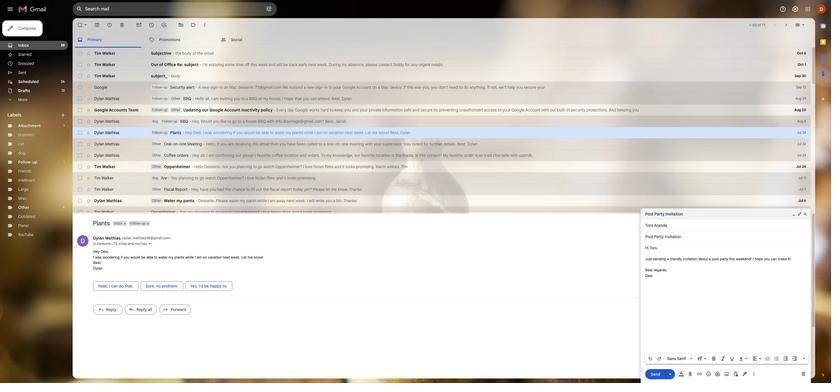 Task type: describe. For each thing, give the bounding box(es) containing it.
1 pants from the left
[[183, 198, 194, 203]]

outdated link
[[18, 214, 35, 219]]

and down other oppenheimer - hello desserie, are you planning to go watch oppenheimer? i love nolan films and it looks promising. warm wishes, tim
[[276, 176, 283, 181]]

- up orders
[[182, 130, 184, 135]]

write
[[316, 198, 325, 203]]

with down policy
[[267, 119, 275, 124]]

happy
[[210, 284, 222, 289]]

- left the "you"
[[168, 176, 170, 181]]

- left i'm
[[200, 62, 201, 67]]

2 vertical spatial aug
[[798, 119, 804, 123]]

you right 'write'
[[326, 198, 332, 203]]

0 vertical spatial of
[[758, 23, 761, 27]]

desi
[[646, 274, 653, 278]]

scheduled
[[18, 79, 39, 84]]

more options image
[[753, 371, 756, 377]]

bbq right house
[[258, 119, 266, 124]]

jul 24 for for
[[797, 142, 806, 146]]

let inside hey desi, i was wondering if you would be able to water my plants while i am on vacation next week. let me know! best, dylan
[[242, 255, 247, 259]]

our left the built-
[[550, 108, 556, 113]]

coffee
[[272, 153, 283, 158]]

needs.
[[432, 62, 444, 67]]

2 horizontal spatial water
[[275, 130, 285, 135]]

absence,
[[348, 62, 365, 67]]

early
[[299, 62, 308, 67]]

and down today
[[292, 210, 299, 215]]

6 for walker
[[804, 210, 806, 214]]

hey desi, i was wondering if you would be able to water my plants while i am on vacation next week. let me know! best, dylan
[[93, 250, 263, 271]]

0 vertical spatial desi,
[[193, 130, 202, 135]]

6 for mathias
[[804, 199, 806, 203]]

the up re:
[[175, 51, 181, 56]]

starred link
[[18, 52, 32, 57]]

this right device.
[[407, 85, 414, 90]]

bbq down updating
[[180, 119, 188, 124]]

you up receiving
[[237, 130, 243, 135]]

you left are
[[221, 142, 227, 147]]

i inside message body text box
[[753, 257, 754, 261]]

with right meeting
[[365, 142, 373, 147]]

confirming
[[215, 153, 234, 158]]

inbox for inbox button
[[114, 221, 122, 226]]

aug for dylan
[[796, 96, 802, 101]]

a up inactivity
[[246, 96, 248, 101]]

attachment
[[18, 123, 41, 129]]

1 horizontal spatial secure
[[524, 85, 536, 90]]

looks for oppenheimer - are you planning to go watch oppenheimer? i love nolan films and it looks promising.
[[303, 210, 313, 215]]

you right then
[[280, 142, 286, 147]]

1 vertical spatial are
[[161, 176, 167, 181]]

follow-up security alert - a new sign-in on mac desserie.l73@gmail.com we noticed a new sign-in to your google account on a mac device. if this was you, you don't need to do anything. if not, we'll help you secure your
[[152, 85, 545, 90]]

<
[[122, 236, 123, 240]]

sure, no problem.
[[146, 284, 178, 289]]

that
[[295, 96, 302, 101]]

8 row from the top
[[73, 127, 811, 138]]

out
[[151, 62, 158, 67]]

pop out image
[[798, 212, 802, 217]]

go right like
[[232, 119, 237, 124]]

formatting options toolbar
[[646, 354, 808, 364]]

2 horizontal spatial nolan
[[314, 164, 324, 169]]

and right keep
[[352, 108, 359, 113]]

desserie.l73@gmail.com
[[238, 85, 282, 90]]

my right at
[[263, 96, 268, 101]]

search mail image
[[74, 4, 85, 14]]

google accounts team
[[94, 108, 139, 113]]

you right keeping
[[633, 108, 639, 113]]

1 horizontal spatial have
[[287, 142, 296, 147]]

large link
[[18, 187, 29, 192]]

0 horizontal spatial body
[[171, 73, 180, 79]]

1 horizontal spatial in
[[325, 85, 328, 90]]

show details image
[[148, 242, 151, 246]]

2 mac from the left
[[381, 85, 389, 90]]

you right help
[[517, 85, 523, 90]]

please
[[366, 62, 378, 67]]

next inside hey desi, i was wondering if you would be able to water my plants while i am on vacation next week. let me know! best, dylan
[[223, 255, 230, 259]]

0 horizontal spatial for
[[405, 62, 410, 67]]

2 pants from the left
[[246, 198, 257, 203]]

0 horizontal spatial will
[[277, 62, 282, 67]]

security
[[170, 85, 185, 90]]

google up "google accounts team"
[[94, 85, 107, 90]]

built-
[[557, 108, 567, 113]]

jul 6 for tim walker
[[799, 210, 806, 214]]

a left house
[[243, 119, 245, 124]]

you right you,
[[431, 85, 438, 90]]

oppenheimer? for oppenheimer - are you planning to go watch oppenheimer? i love nolan films and it looks promising.
[[233, 210, 260, 215]]

able inside hey desi, i was wondering if you would be able to water my plants while i am on vacation next week. let me know! best, dylan
[[146, 255, 153, 259]]

up inside the follow-up plants - hey desi, i was wondering if you would be able to water my plants while i am on vacation next week. let me know! best, dylan
[[163, 131, 167, 135]]

- right subject_
[[168, 73, 170, 79]]

primary
[[87, 37, 102, 42]]

1 new from the left
[[202, 85, 209, 90]]

i inside button
[[109, 284, 110, 289]]

insert files using drive image
[[715, 371, 721, 377]]

you down report
[[187, 210, 193, 215]]

sure, no problem. button
[[141, 281, 183, 291]]

go right the "you"
[[200, 176, 204, 181]]

- right water
[[195, 198, 197, 203]]

planning for you
[[194, 210, 210, 215]]

jul for desserie, please water my pants while i am away next week. i will write you a list. thanks!
[[799, 199, 804, 203]]

best, inside hey desi, i was wondering if you would be able to water my plants while i am on vacation next week. let me know! best, dylan
[[93, 261, 101, 265]]

0 horizontal spatial secure
[[421, 108, 433, 113]]

2 vertical spatial of
[[159, 62, 163, 67]]

hi toro,
[[646, 246, 658, 250]]

teddy
[[393, 62, 404, 67]]

dylan mathias for bbq - hello all, i am inviting you to a bbq at my house. i hope that you can attend. best, dylan
[[94, 96, 120, 101]]

follow- inside button
[[130, 221, 141, 226]]

dylan inside hey desi, i was wondering if you would be able to water my plants while i am on vacation next week. let me know! best, dylan
[[93, 266, 103, 271]]

older image
[[784, 22, 789, 28]]

social
[[231, 37, 242, 42]]

tab list right 7
[[816, 18, 831, 363]]

13 row from the top
[[73, 184, 811, 195]]

dylan mathias for other coffee orders - hey all, i am confirming our group's favorite coffee location and orders. to my knowledge, our favorite location is starbucks. is this correct? my favorite order is an iced chai latte with oatmilk.
[[94, 153, 120, 158]]

1 location from the left
[[284, 153, 299, 158]]

0 vertical spatial let
[[365, 130, 371, 135]]

1 vertical spatial while
[[258, 198, 267, 203]]

- right orders
[[190, 153, 192, 158]]

other coffee orders - hey all, i am confirming our group's favorite coffee location and orders. to my knowledge, our favorite location is starbucks. is this correct? my favorite order is an iced chai latte with oatmilk.
[[152, 153, 533, 158]]

29
[[803, 96, 806, 101]]

2 horizontal spatial in
[[567, 108, 570, 113]]

this inside message body text box
[[729, 257, 735, 261]]

you right the that
[[303, 96, 309, 101]]

0 horizontal spatial account
[[224, 108, 240, 113]]

subjective
[[151, 51, 171, 56]]

1 sign- from the left
[[210, 85, 220, 90]]

1 horizontal spatial for
[[424, 142, 429, 147]]

tim for sep 30
[[94, 73, 101, 79]]

a left the pool
[[709, 257, 711, 261]]

hey for hey all, i am confirming our group's favorite coffee location and orders. to my knowledge, our favorite location is starbucks. is this correct? my favorite order is an iced chai latte with oatmilk.
[[193, 153, 199, 158]]

follow-up button
[[129, 221, 146, 226]]

1 horizontal spatial do
[[464, 85, 469, 90]]

2 horizontal spatial while
[[304, 130, 314, 135]]

if inside hey desi, i was wondering if you would be able to water my plants while i am on vacation next week. let me know! best, dylan
[[121, 255, 123, 259]]

main menu image
[[7, 6, 14, 12]]

14 row from the top
[[73, 195, 811, 207]]

0 vertical spatial films
[[325, 164, 333, 169]]

walker for jul 11
[[102, 176, 114, 181]]

0 vertical spatial all,
[[205, 96, 210, 101]]

1 vertical spatial have
[[200, 187, 209, 192]]

team
[[128, 108, 139, 113]]

1 vertical spatial oppenheimer
[[151, 210, 176, 215]]

other link
[[18, 205, 29, 210]]

4 inside plants main content
[[804, 51, 806, 55]]

tim walker for oct 1
[[94, 62, 116, 67]]

knowledge,
[[333, 153, 353, 158]]

- up updating
[[192, 96, 194, 101]]

would inside hey desi, i was wondering if you would be able to water my plants while i am on vacation next week. let me know! best, dylan
[[131, 255, 140, 259]]

desserie.l73
[[97, 242, 117, 246]]

was inside hey desi, i was wondering if you would be able to water my plants while i am on vacation next week. let me know! best, dylan
[[95, 255, 102, 259]]

watch for dog are - you planning to go watch oppenheimer? i love nolan films and it looks promising.
[[205, 176, 216, 181]]

my right to
[[326, 153, 332, 158]]

with right latte
[[511, 153, 518, 158]]

2 horizontal spatial looks
[[346, 164, 355, 169]]

1 is from the left
[[392, 153, 394, 158]]

vacation inside hey desi, i was wondering if you would be able to water my plants while i am on vacation next week. let me know! best, dylan
[[208, 255, 222, 259]]

0 vertical spatial planning
[[237, 164, 252, 169]]

re:
[[177, 62, 183, 67]]

inactivity
[[241, 108, 260, 113]]

1 horizontal spatial if
[[233, 130, 236, 135]]

attach files image
[[688, 371, 693, 377]]

1 horizontal spatial account
[[356, 85, 371, 90]]

1 horizontal spatial will
[[309, 198, 315, 203]]

on inside hey desi, i was wondering if you would be able to water my plants while i am on vacation next week. let me know! best, dylan
[[203, 255, 207, 259]]

misc.
[[18, 196, 28, 201]]

other inside other oppenheimer - hello desserie, are you planning to go watch oppenheimer? i love nolan films and it looks promising. warm wishes, tim
[[152, 165, 161, 169]]

policy
[[261, 108, 273, 113]]

and down other coffee orders - hey all, i am confirming our group's favorite coffee location and orders. to my knowledge, our favorite location is starbucks. is this correct? my favorite order is an iced chai latte with oatmilk.
[[334, 164, 341, 169]]

38
[[61, 43, 65, 47]]

more
[[18, 97, 27, 102]]

been
[[297, 142, 306, 147]]

Search mail text field
[[85, 6, 250, 12]]

12
[[803, 85, 806, 89]]

1 horizontal spatial was
[[205, 130, 212, 135]]

be left "back"
[[283, 62, 288, 67]]

plans!
[[18, 223, 29, 228]]

forward
[[171, 307, 186, 312]]

jul for hello, if you are receiving this email then you have been called to a one-on-one meeting with your supervisor. stay tuned for further details. best, dylan
[[797, 142, 802, 146]]

away
[[276, 198, 286, 203]]

1 vertical spatial hello
[[194, 164, 203, 169]]

follow-up inside labels navigation
[[18, 160, 37, 165]]

thanks!
[[343, 198, 357, 203]]

sep for google
[[796, 85, 802, 89]]

- up 'office'
[[173, 51, 174, 56]]

dog inside labels navigation
[[18, 151, 25, 156]]

information
[[382, 108, 403, 113]]

1 horizontal spatial if
[[404, 85, 406, 90]]

0 vertical spatial can
[[311, 96, 317, 101]]

house.
[[269, 96, 281, 101]]

walker for oct 1
[[102, 62, 116, 67]]

a left friendly
[[667, 257, 669, 261]]

1 horizontal spatial of
[[193, 51, 196, 56]]

promising. for dog are - you planning to go watch oppenheimer? i love nolan films and it looks promising.
[[298, 176, 317, 181]]

dylan mathias cell
[[93, 236, 171, 241]]

jul for you planning to go watch oppenheimer? i love nolan films and it looks promising.
[[799, 176, 803, 180]]

2 horizontal spatial if
[[487, 85, 490, 90]]

walker for sep 30
[[102, 73, 116, 79]]

0 horizontal spatial plants
[[93, 220, 110, 227]]

0 vertical spatial love
[[305, 164, 313, 169]]

mathias for other one-on-one meeting - hello, if you are receiving this email then you have been called to a one-on-one meeting with your supervisor. stay tuned for further details. best, dylan
[[105, 142, 120, 147]]

0 vertical spatial hey,
[[192, 119, 200, 124]]

inbox for inbox link
[[18, 43, 29, 48]]

0 vertical spatial wondering
[[213, 130, 232, 135]]

a right noticed
[[304, 85, 306, 90]]

jacob
[[335, 119, 346, 124]]

large
[[18, 187, 29, 192]]

today
[[293, 187, 303, 192]]

best, up keep
[[332, 96, 341, 101]]

love for oppenheimer - are you planning to go watch oppenheimer? i love nolan films and it looks promising.
[[263, 210, 270, 215]]

2 is from the left
[[475, 153, 478, 158]]

- down report
[[177, 210, 179, 215]]

reply for reply
[[106, 307, 116, 312]]

jul 24 for order
[[797, 153, 806, 157]]

2 horizontal spatial are
[[222, 164, 228, 169]]

follow- inside follow-up security alert - a new sign-in on mac desserie.l73@gmail.com we noticed a new sign-in to your google account on a mac device. if this was you, you don't need to do anything. if not, we'll help you secure your
[[152, 85, 163, 89]]

youtube link
[[18, 232, 34, 238]]

my right during
[[342, 62, 347, 67]]

pool party invitation dialog
[[641, 209, 811, 383]]

1 horizontal spatial plants
[[292, 130, 303, 135]]

you right keep
[[345, 108, 351, 113]]

tab list containing primary
[[73, 32, 816, 48]]

invitation
[[666, 212, 683, 217]]

snoozed link
[[18, 61, 34, 66]]

mathias for bbq - hey, would you like to go to a house bbq with info.bourrage@gmail.com? best, jacob
[[105, 119, 120, 124]]

- left a
[[196, 85, 197, 90]]

a left one-
[[324, 142, 326, 147]]

follow-up down subject_
[[152, 96, 167, 101]]

jul for hello desserie, are you planning to go watch oppenheimer? i love nolan films and it looks promising. warm wishes, tim
[[796, 165, 801, 169]]

all
[[148, 307, 152, 312]]

dylan mathias for bbq - hey, would you like to go to a house bbq with info.bourrage@gmail.com? best, jacob
[[94, 119, 120, 124]]

you inside message body text box
[[764, 257, 770, 261]]

go up "out"
[[258, 164, 263, 169]]

0 vertical spatial body
[[182, 51, 191, 56]]

labels heading
[[7, 112, 60, 118]]

preventing
[[439, 108, 458, 113]]

this right receiving
[[252, 142, 259, 147]]

- left every
[[274, 108, 276, 113]]

0 horizontal spatial please
[[216, 198, 228, 203]]

0 vertical spatial able
[[261, 130, 269, 135]]

one-
[[327, 142, 335, 147]]

any
[[411, 62, 418, 67]]

hope inside message body text box
[[755, 257, 763, 261]]

go down the had
[[215, 210, 220, 215]]

other inside other water my pants - desserie, please water my pants while i am away next week. i will write you a list. thanks!
[[152, 199, 161, 203]]

you left the had
[[210, 187, 216, 192]]

order
[[464, 153, 474, 158]]

- down meeting
[[191, 164, 193, 169]]

0 vertical spatial desserie,
[[204, 164, 221, 169]]

toggle split pane mode image
[[795, 22, 801, 28]]

yeah,
[[98, 284, 108, 289]]

jul for hey desi, i was wondering if you would be able to water my plants while i am on vacation next week. let me know! best, dylan
[[797, 131, 802, 135]]

our down meeting
[[354, 153, 360, 158]]

a left device.
[[378, 85, 380, 90]]

20
[[802, 108, 806, 112]]

wishes,
[[387, 164, 400, 169]]

advanced search options image
[[263, 3, 275, 14]]

close image
[[803, 212, 808, 217]]

1 vertical spatial hey,
[[191, 187, 199, 192]]

- right report
[[188, 187, 190, 192]]

my down info.bourrage@gmail.com?
[[286, 130, 291, 135]]

2 location from the left
[[376, 153, 391, 158]]

contact
[[379, 62, 392, 67]]

send button
[[646, 369, 666, 380]]

1 horizontal spatial know!
[[379, 130, 389, 135]]

0 horizontal spatial in
[[220, 85, 223, 90]]

30
[[802, 74, 806, 78]]

private
[[369, 108, 381, 113]]

sep 30
[[795, 74, 806, 78]]

and right safe
[[413, 108, 420, 113]]

know! inside hey desi, i was wondering if you would be able to water my plants while i am on vacation next week. let me know! best, dylan
[[254, 255, 263, 259]]

promotions tab
[[144, 32, 216, 48]]

discard draft ‪(⌘⇧d)‬ image
[[801, 371, 807, 377]]

my right water
[[177, 198, 182, 203]]

nolan for dog are - you planning to go watch oppenheimer? i love nolan films and it looks promising.
[[255, 176, 266, 181]]

and left the orders.
[[300, 153, 307, 158]]

google right the day
[[295, 108, 308, 113]]

pool party invitation
[[646, 212, 683, 217]]

do inside button
[[119, 284, 124, 289]]

sep for tim walker
[[795, 74, 801, 78]]

hard
[[321, 108, 329, 113]]

bbq left at
[[249, 96, 257, 101]]

nolan for oppenheimer - are you planning to go watch oppenheimer? i love nolan films and it looks promising.
[[271, 210, 282, 215]]

3 row from the top
[[73, 70, 811, 82]]

2 vertical spatial are
[[180, 210, 186, 215]]

cat
[[18, 142, 24, 147]]

gmail image
[[18, 3, 49, 15]]

can inside button
[[111, 284, 118, 289]]

my inside hey desi, i was wondering if you would be able to water my plants while i am on vacation next week. let me know! best, dylan
[[169, 255, 173, 259]]

it for oppenheimer - are you planning to go watch oppenheimer? i love nolan films and it looks promising.
[[300, 210, 302, 215]]

0 horizontal spatial if
[[217, 142, 220, 147]]

at
[[258, 96, 262, 101]]

0 vertical spatial would
[[244, 130, 255, 135]]

the right "out"
[[263, 187, 269, 192]]

tim for jul 7
[[94, 187, 101, 192]]

water inside hey desi, i was wondering if you would be able to water my plants while i am on vacation next week. let me know! best, dylan
[[158, 255, 168, 259]]

my up oppenheimer - are you planning to go watch oppenheimer? i love nolan films and it looks promising.
[[240, 198, 245, 203]]

this right the off
[[251, 62, 257, 67]]

you,
[[423, 85, 430, 90]]

1 vertical spatial email
[[260, 142, 269, 147]]

0 vertical spatial email
[[204, 51, 214, 56]]

1 horizontal spatial water
[[229, 198, 239, 203]]

- down updating
[[189, 119, 191, 124]]

best, right details.
[[458, 142, 467, 147]]

yes, i'd be happy to. button
[[185, 281, 232, 291]]

be down the bbq - hey, would you like to go to a house bbq with info.bourrage@gmail.com? best, jacob
[[256, 130, 260, 135]]

sent link
[[18, 70, 26, 75]]

our left group's on the left top
[[235, 153, 242, 158]]

- left hello,
[[203, 142, 205, 147]]

move to image
[[178, 22, 184, 28]]

toggle confidential mode image
[[733, 371, 739, 377]]

2 sign- from the left
[[315, 85, 325, 90]]

be inside hey desi, i was wondering if you would be able to water my plants while i am on vacation next week. let me know! best, dylan
[[141, 255, 145, 259]]

0 vertical spatial watch
[[264, 164, 274, 169]]

2 new from the left
[[307, 85, 314, 90]]

follow-up up one-
[[162, 119, 177, 123]]

planning for you
[[179, 176, 194, 181]]

google down absence,
[[342, 85, 356, 90]]

need
[[449, 85, 458, 90]]

indent less ‪(⌘[)‬ image
[[783, 356, 789, 362]]

follow- inside labels navigation
[[18, 160, 32, 165]]

sans serif option
[[666, 356, 689, 362]]

you up the "dog are - you planning to go watch oppenheimer? i love nolan films and it looks promising."
[[229, 164, 236, 169]]

inbox button
[[113, 221, 123, 226]]

urgent
[[419, 62, 431, 67]]

walker for jul 7
[[102, 187, 114, 192]]

you left like
[[213, 119, 220, 124]]

4 inside labels navigation
[[63, 205, 65, 210]]

bbq down alert
[[183, 96, 191, 101]]

some
[[225, 62, 235, 67]]

more image
[[202, 22, 208, 28]]

you
[[171, 176, 177, 181]]

1 horizontal spatial vacation
[[329, 130, 344, 135]]

1 mac from the left
[[229, 85, 237, 90]]

0 vertical spatial oppenheimer
[[164, 164, 190, 169]]

support image
[[780, 6, 787, 12]]

party
[[720, 257, 728, 261]]

serif
[[677, 356, 686, 362]]

i'd
[[199, 284, 203, 289]]

the up i'm
[[197, 51, 203, 56]]



Task type: locate. For each thing, give the bounding box(es) containing it.
pants down "fill"
[[246, 198, 257, 203]]

12 row from the top
[[73, 173, 811, 184]]

starbucks.
[[395, 153, 414, 158]]

0 vertical spatial do
[[464, 85, 469, 90]]

mac up inviting
[[229, 85, 237, 90]]

1 vertical spatial jul 6
[[799, 210, 806, 214]]

forward link
[[159, 305, 191, 315]]

0 horizontal spatial me
[[248, 255, 253, 259]]

subjective - the body of the email
[[151, 51, 214, 56]]

further
[[430, 142, 443, 147]]

insert signature image
[[742, 371, 748, 377]]

social tab
[[216, 32, 288, 48]]

2 horizontal spatial me
[[372, 130, 378, 135]]

desi, up meeting
[[193, 130, 202, 135]]

supervisor.
[[383, 142, 402, 147]]

jul 6 for dylan mathias
[[799, 199, 806, 203]]

0 horizontal spatial have
[[200, 187, 209, 192]]

new right noticed
[[307, 85, 314, 90]]

6 down 7
[[804, 199, 806, 203]]

hope inside plants main content
[[284, 96, 294, 101]]

4 tim walker from the top
[[94, 164, 116, 169]]

oct
[[797, 51, 803, 55], [798, 62, 804, 67]]

all, down meeting
[[201, 153, 206, 158]]

able down show details image
[[146, 255, 153, 259]]

dog are - you planning to go watch oppenheimer? i love nolan films and it looks promising.
[[152, 176, 317, 181]]

hello
[[195, 96, 204, 101], [194, 164, 203, 169]]

weekend!
[[736, 257, 752, 261]]

can inside message body text box
[[771, 257, 777, 261]]

oct for subjective - the body of the email
[[797, 51, 803, 55]]

Message Body text field
[[646, 245, 807, 352]]

24 for order
[[803, 153, 806, 157]]

compose button
[[2, 20, 43, 36]]

my down >
[[169, 255, 173, 259]]

watch down the confirming
[[205, 176, 216, 181]]

hey,
[[192, 119, 200, 124], [191, 187, 199, 192]]

inbox up starred
[[18, 43, 29, 48]]

day
[[288, 108, 294, 113]]

wondering inside hey desi, i was wondering if you would be able to water my plants while i am on vacation next week. let me know! best, dylan
[[103, 255, 120, 259]]

1 horizontal spatial plants
[[170, 130, 181, 135]]

looks for dog are - you planning to go watch oppenheimer? i love nolan films and it looks promising.
[[287, 176, 297, 181]]

other inside other fiscal report - hey, have you had the chance to fill out the fiscal report today yet? please let me know. thanks.
[[152, 187, 161, 192]]

1 vertical spatial nolan
[[255, 176, 266, 181]]

insert emoji ‪(⌘⇧2)‬ image
[[706, 371, 712, 377]]

mathias for follow-up plants - hey desi, i was wondering if you would be able to water my plants while i am on vacation next week. let me know! best, dylan
[[105, 130, 120, 135]]

plants
[[170, 130, 181, 135], [93, 220, 110, 227]]

was down the desserie.l73 at the bottom of page
[[95, 255, 102, 259]]

0 vertical spatial hey
[[185, 130, 192, 135]]

tim for jul 24
[[94, 164, 101, 169]]

best, up supervisor.
[[390, 130, 399, 135]]

2 horizontal spatial films
[[325, 164, 333, 169]]

would
[[244, 130, 255, 135], [131, 255, 140, 259]]

1 horizontal spatial let
[[365, 130, 371, 135]]

with left the built-
[[542, 108, 549, 113]]

Subject field
[[646, 234, 807, 240]]

up inside button
[[141, 221, 145, 226]]

every
[[277, 108, 287, 113]]

one up the 'knowledge,'
[[342, 142, 348, 147]]

0 vertical spatial nolan
[[314, 164, 324, 169]]

irrelevant
[[18, 178, 35, 183]]

be
[[283, 62, 288, 67], [256, 130, 260, 135], [141, 255, 145, 259], [204, 284, 209, 289]]

6 dylan mathias from the top
[[94, 198, 122, 203]]

tim walker for jul 24
[[94, 164, 116, 169]]

1
[[750, 23, 751, 27], [805, 62, 806, 67], [63, 124, 65, 128], [63, 160, 65, 164]]

mathias for other water my pants - desserie, please water my pants while i am away next week. i will write you a list. thanks!
[[106, 198, 122, 203]]

this right is
[[419, 153, 426, 158]]

0 vertical spatial looks
[[346, 164, 355, 169]]

0 vertical spatial hello
[[195, 96, 204, 101]]

was left you,
[[415, 85, 422, 90]]

my
[[443, 153, 449, 158]]

4 row from the top
[[73, 82, 811, 93]]

on-
[[173, 142, 180, 147], [335, 142, 342, 147]]

are left the "you"
[[161, 176, 167, 181]]

row containing google
[[73, 82, 811, 93]]

secure right help
[[524, 85, 536, 90]]

settings image
[[792, 6, 799, 12]]

i
[[211, 96, 212, 101], [282, 96, 283, 101], [203, 130, 204, 135], [315, 130, 316, 135], [207, 153, 208, 158], [303, 164, 304, 169], [245, 176, 246, 181], [268, 198, 269, 203], [307, 198, 308, 203], [261, 210, 262, 215], [93, 255, 94, 259], [195, 255, 196, 259], [753, 257, 754, 261], [109, 284, 110, 289]]

drafts link
[[18, 88, 30, 93]]

help
[[508, 85, 516, 90]]

looks down yet?
[[303, 210, 313, 215]]

1 vertical spatial let
[[242, 255, 247, 259]]

5 row from the top
[[73, 93, 811, 104]]

plants left inbox button
[[93, 220, 110, 227]]

inbox inside labels navigation
[[18, 43, 29, 48]]

5 dylan mathias from the top
[[94, 153, 120, 158]]

be inside yes, i'd be happy to. button
[[204, 284, 209, 289]]

0 vertical spatial please
[[313, 187, 325, 192]]

jul 6 right minimize icon
[[799, 210, 806, 214]]

was down would
[[205, 130, 212, 135]]

reply
[[106, 307, 116, 312], [136, 307, 147, 312]]

do
[[464, 85, 469, 90], [119, 284, 124, 289]]

50
[[753, 23, 757, 27]]

archive image
[[94, 22, 100, 28]]

dylan mathias for other one-on-one meeting - hello, if you are receiving this email then you have been called to a one-on-one meeting with your supervisor. stay tuned for further details. best, dylan
[[94, 142, 120, 147]]

chai
[[493, 153, 501, 158]]

row
[[73, 48, 811, 59], [73, 59, 811, 70], [73, 70, 811, 82], [73, 82, 811, 93], [73, 93, 811, 104], [73, 104, 811, 116], [73, 116, 811, 127], [73, 127, 811, 138], [73, 138, 811, 150], [73, 150, 811, 161], [73, 161, 811, 173], [73, 173, 811, 184], [73, 184, 811, 195], [73, 195, 811, 207], [73, 207, 811, 218]]

google down help
[[512, 108, 525, 113]]

4 dylan mathias from the top
[[94, 142, 120, 147]]

row containing google accounts team
[[73, 104, 811, 116]]

1 vertical spatial watch
[[205, 176, 216, 181]]

1 favorite from the left
[[257, 153, 271, 158]]

1 vertical spatial desserie,
[[198, 198, 215, 203]]

24 for for
[[803, 142, 806, 146]]

pants down report
[[183, 198, 194, 203]]

updating
[[183, 108, 201, 113]]

plants inside row
[[170, 130, 181, 135]]

1 vertical spatial would
[[131, 255, 140, 259]]

walker for jul 24
[[102, 164, 116, 169]]

on- up orders
[[173, 142, 180, 147]]

1 horizontal spatial desi,
[[193, 130, 202, 135]]

1 vertical spatial me
[[331, 187, 337, 192]]

1 tim walker from the top
[[94, 51, 116, 56]]

attachment link
[[18, 123, 41, 129]]

6 tim walker from the top
[[94, 187, 114, 192]]

,
[[117, 242, 118, 246]]

0 horizontal spatial is
[[392, 153, 394, 158]]

insert photo image
[[724, 371, 730, 377]]

sure,
[[146, 284, 155, 289]]

1 vertical spatial will
[[309, 198, 315, 203]]

more send options image
[[668, 372, 673, 377]]

dylan mathias for follow-up plants - hey desi, i was wondering if you would be able to water my plants while i am on vacation next week. let me know! best, dylan
[[94, 130, 120, 135]]

you down sofas.and.mochas
[[124, 255, 130, 259]]

to inside hey desi, i was wondering if you would be able to water my plants while i am on vacation next week. let me know! best, dylan
[[154, 255, 157, 259]]

the right the had
[[225, 187, 231, 192]]

have left been
[[287, 142, 296, 147]]

dog inside the "dog are - you planning to go watch oppenheimer? i love nolan films and it looks promising."
[[152, 176, 158, 180]]

tab list up needs.
[[73, 32, 816, 48]]

body up subject
[[182, 51, 191, 56]]

2 horizontal spatial planning
[[237, 164, 252, 169]]

week. inside hey desi, i was wondering if you would be able to water my plants while i am on vacation next week. let me know! best, dylan
[[231, 255, 241, 259]]

do left that.
[[119, 284, 124, 289]]

1 horizontal spatial inbox
[[114, 221, 122, 226]]

starred
[[18, 52, 32, 57]]

2 vertical spatial it
[[300, 210, 302, 215]]

follow-up
[[152, 96, 167, 101], [152, 108, 167, 112], [162, 119, 177, 123], [18, 160, 37, 165], [130, 221, 145, 226]]

delete image
[[119, 22, 125, 28]]

other inside other coffee orders - hey all, i am confirming our group's favorite coffee location and orders. to my knowledge, our favorite location is starbucks. is this correct? my favorite order is an iced chai latte with oatmilk.
[[152, 153, 161, 157]]

updating our google account inactivity policy - every day google works hard to keep you and your private information safe and secure by preventing unauthorized access to your google account with our built-in security protections. and keeping you
[[183, 108, 639, 113]]

2 vertical spatial water
[[158, 255, 168, 259]]

this
[[251, 62, 257, 67], [407, 85, 414, 90], [252, 142, 259, 147], [419, 153, 426, 158], [729, 257, 735, 261]]

water down dylan.mathias248@gmail.com
[[158, 255, 168, 259]]

oct for out of office re: subject - i'm enjoying some time off this week and will be back early next week. during my absence, please contact teddy for any urgent needs.
[[798, 62, 804, 67]]

aug for secure
[[795, 108, 801, 112]]

you right inviting
[[234, 96, 240, 101]]

1 vertical spatial know!
[[254, 255, 263, 259]]

tim walker for oct 4
[[94, 51, 116, 56]]

week.
[[317, 62, 328, 67], [354, 130, 364, 135], [296, 198, 306, 203], [231, 255, 241, 259]]

jul 6 down jul 7
[[799, 199, 806, 203]]

up inside labels navigation
[[32, 160, 37, 165]]

2 horizontal spatial favorite
[[450, 153, 463, 158]]

drafts
[[18, 88, 30, 93]]

italic ‪(⌘i)‬ image
[[720, 356, 726, 362]]

hope
[[284, 96, 294, 101], [755, 257, 763, 261]]

other inside labels navigation
[[18, 205, 29, 210]]

love down other water my pants - desserie, please water my pants while i am away next week. i will write you a list. thanks!
[[263, 210, 270, 215]]

0 vertical spatial plants
[[170, 130, 181, 135]]

pool
[[646, 212, 654, 217]]

will left "back"
[[277, 62, 282, 67]]

1 horizontal spatial would
[[244, 130, 255, 135]]

0 horizontal spatial watch
[[205, 176, 216, 181]]

cat link
[[18, 142, 24, 147]]

1 horizontal spatial planning
[[194, 210, 210, 215]]

for right tuned
[[424, 142, 429, 147]]

tim for jul 6
[[94, 210, 101, 215]]

snooze image
[[149, 22, 154, 28]]

aug left "20"
[[795, 108, 801, 112]]

jul for hey all, i am confirming our group's favorite coffee location and orders. to my knowledge, our favorite location is starbucks. is this correct? my favorite order is an iced chai latte with oatmilk.
[[797, 153, 802, 157]]

all,
[[205, 96, 210, 101], [201, 153, 206, 158]]

1 horizontal spatial watch
[[221, 210, 232, 215]]

inbox inside button
[[114, 221, 122, 226]]

1 horizontal spatial looks
[[303, 210, 313, 215]]

0 vertical spatial plants
[[292, 130, 303, 135]]

add to tasks image
[[161, 22, 167, 28]]

1 on- from the left
[[173, 142, 180, 147]]

let
[[365, 130, 371, 135], [242, 255, 247, 259]]

2 vertical spatial dog
[[152, 176, 158, 180]]

nolan down to
[[314, 164, 324, 169]]

insert link ‪(⌘k)‬ image
[[697, 371, 703, 377]]

report spam image
[[107, 22, 112, 28]]

yes, i'd be happy to.
[[190, 284, 228, 289]]

pants
[[183, 198, 194, 203], [246, 198, 257, 203]]

1 horizontal spatial favorite
[[361, 153, 375, 158]]

2 one from the left
[[342, 142, 348, 147]]

walker for jul 6
[[102, 210, 114, 215]]

promising. for oppenheimer - are you planning to go watch oppenheimer? i love nolan films and it looks promising.
[[314, 210, 332, 215]]

2 vertical spatial love
[[263, 210, 270, 215]]

1 vertical spatial sep
[[796, 85, 802, 89]]

promising. left warm
[[356, 164, 375, 169]]

best
[[646, 268, 653, 272]]

2 horizontal spatial was
[[415, 85, 422, 90]]

oct 4
[[797, 51, 806, 55]]

indent more ‪(⌘])‬ image
[[792, 356, 798, 362]]

2 vertical spatial hey
[[93, 250, 100, 254]]

oppenheimer? for dog are - you planning to go watch oppenheimer? i love nolan films and it looks promising.
[[217, 176, 244, 181]]

works
[[309, 108, 320, 113]]

11 row from the top
[[73, 161, 811, 173]]

7 row from the top
[[73, 116, 811, 127]]

walker for oct 4
[[102, 51, 116, 56]]

noticed
[[289, 85, 303, 90]]

minimize image
[[792, 212, 797, 217]]

it!
[[788, 257, 791, 261]]

mathias for bbq - hello all, i am inviting you to a bbq at my house. i hope that you can attend. best, dylan
[[105, 96, 120, 101]]

if
[[404, 85, 406, 90], [487, 85, 490, 90], [217, 142, 220, 147]]

0 horizontal spatial vacation
[[208, 255, 222, 259]]

labels image
[[191, 22, 196, 28]]

labels navigation
[[0, 18, 73, 383]]

1 horizontal spatial me
[[331, 187, 337, 192]]

0 horizontal spatial sign-
[[210, 85, 220, 90]]

friendly
[[670, 257, 682, 261]]

favorite left coffee
[[257, 153, 271, 158]]

1 vertical spatial can
[[771, 257, 777, 261]]

can left make
[[771, 257, 777, 261]]

hey inside hey desi, i was wondering if you would be able to water my plants while i am on vacation next week. let me know! best, dylan
[[93, 250, 100, 254]]

google
[[94, 85, 107, 90], [342, 85, 356, 90], [94, 108, 108, 113], [210, 108, 223, 113], [295, 108, 308, 113], [512, 108, 525, 113]]

is left an
[[475, 153, 478, 158]]

bold ‪(⌘b)‬ image
[[711, 356, 717, 362]]

6 row from the top
[[73, 104, 811, 116]]

0 horizontal spatial 4
[[63, 205, 65, 210]]

2 favorite from the left
[[361, 153, 375, 158]]

sign- up attend. on the top of the page
[[315, 85, 325, 90]]

1 horizontal spatial pants
[[246, 198, 257, 203]]

primary tab
[[73, 32, 144, 48]]

oppenheimer - are you planning to go watch oppenheimer? i love nolan films and it looks promising.
[[151, 210, 332, 215]]

1 vertical spatial all,
[[201, 153, 206, 158]]

2 horizontal spatial love
[[305, 164, 313, 169]]

0 vertical spatial it
[[342, 164, 345, 169]]

0 horizontal spatial if
[[121, 255, 123, 259]]

1 horizontal spatial can
[[311, 96, 317, 101]]

1 dylan mathias from the top
[[94, 96, 120, 101]]

alert
[[186, 85, 195, 90]]

in left security
[[567, 108, 570, 113]]

oct up sep 30
[[798, 62, 804, 67]]

secure left by
[[421, 108, 433, 113]]

0 horizontal spatial on-
[[173, 142, 180, 147]]

tim walker for sep 30
[[94, 73, 116, 79]]

aranda
[[654, 223, 667, 228]]

films for oppenheimer - are you planning to go watch oppenheimer? i love nolan films and it looks promising.
[[283, 210, 291, 215]]

plants main content
[[73, 18, 816, 383]]

tim
[[94, 51, 101, 56], [94, 62, 101, 67], [94, 73, 101, 79], [94, 164, 101, 169], [401, 164, 408, 169], [94, 176, 101, 181], [94, 187, 101, 192], [94, 210, 101, 215]]

0 horizontal spatial while
[[185, 255, 194, 259]]

hey up meeting
[[185, 130, 192, 135]]

tim for oct 4
[[94, 51, 101, 56]]

you inside hey desi, i was wondering if you would be able to water my plants while i am on vacation next week. let me know! best, dylan
[[124, 255, 130, 259]]

not,
[[491, 85, 498, 90]]

tab list
[[816, 18, 831, 363], [73, 32, 816, 48]]

0 horizontal spatial hope
[[284, 96, 294, 101]]

we
[[283, 85, 288, 90]]

1 vertical spatial inbox
[[114, 221, 122, 226]]

promising. down 'write'
[[314, 210, 332, 215]]

oppenheimer up the "you"
[[164, 164, 190, 169]]

follow-up inside button
[[130, 221, 145, 226]]

if left not,
[[487, 85, 490, 90]]

it down today
[[300, 210, 302, 215]]

1 horizontal spatial are
[[180, 210, 186, 215]]

of
[[758, 23, 761, 27], [193, 51, 196, 56], [159, 62, 163, 67]]

bulleted list ‪(⌘⇧8)‬ image
[[774, 356, 780, 362]]

0 vertical spatial dog
[[152, 119, 158, 123]]

yeah, i can do that.
[[98, 284, 134, 289]]

0 vertical spatial oct
[[797, 51, 803, 55]]

our up would
[[202, 108, 209, 113]]

1 vertical spatial if
[[121, 255, 123, 259]]

orders
[[177, 153, 189, 158]]

desserie,
[[204, 164, 221, 169], [198, 198, 215, 203]]

underline ‪(⌘u)‬ image
[[730, 356, 735, 362]]

for left any on the top
[[405, 62, 410, 67]]

0 horizontal spatial let
[[242, 255, 247, 259]]

report
[[175, 187, 187, 192]]

love for dog are - you planning to go watch oppenheimer? i love nolan films and it looks promising.
[[247, 176, 254, 181]]

while inside hey desi, i was wondering if you would be able to water my plants while i am on vacation next week. let me know! best, dylan
[[185, 255, 194, 259]]

google up like
[[210, 108, 223, 113]]

thanks.
[[349, 187, 363, 192]]

yet?
[[304, 187, 312, 192]]

sep 12
[[796, 85, 806, 89]]

tim for oct 1
[[94, 62, 101, 67]]

all, left inviting
[[205, 96, 210, 101]]

0 vertical spatial are
[[222, 164, 228, 169]]

desi, inside hey desi, i was wondering if you would be able to water my plants while i am on vacation next week. let me know! best, dylan
[[101, 250, 109, 254]]

2 tim walker from the top
[[94, 62, 116, 67]]

favorite
[[257, 153, 271, 158], [361, 153, 375, 158], [450, 153, 463, 158]]

follow-up up the dylan mathias < dylan.mathias248@gmail.com >
[[130, 221, 145, 226]]

follow-up up friends
[[18, 160, 37, 165]]

like
[[221, 119, 227, 124]]

oppenheimer down water
[[151, 210, 176, 215]]

9 row from the top
[[73, 138, 811, 150]]

1 horizontal spatial love
[[263, 210, 270, 215]]

plans! link
[[18, 223, 29, 228]]

able down the bbq - hey, would you like to go to a house bbq with info.bourrage@gmail.com? best, jacob
[[261, 130, 269, 135]]

more formatting options image
[[802, 356, 807, 362]]

1 vertical spatial oct
[[798, 62, 804, 67]]

2 horizontal spatial account
[[526, 108, 541, 113]]

subject_
[[151, 73, 167, 79]]

love up "fill"
[[247, 176, 254, 181]]

10 row from the top
[[73, 150, 811, 161]]

other inside other one-on-one meeting - hello, if you are receiving this email then you have been called to a one-on-one meeting with your supervisor. stay tuned for further details. best, dylan
[[152, 142, 161, 146]]

oct 1
[[798, 62, 806, 67]]

3 favorite from the left
[[450, 153, 463, 158]]

None checkbox
[[77, 62, 83, 68], [77, 85, 83, 90], [77, 96, 83, 102], [77, 119, 83, 124], [77, 141, 83, 147], [77, 153, 83, 158], [77, 164, 83, 170], [77, 175, 83, 181], [77, 198, 83, 204], [77, 62, 83, 68], [77, 85, 83, 90], [77, 96, 83, 102], [77, 119, 83, 124], [77, 141, 83, 147], [77, 153, 83, 158], [77, 164, 83, 170], [77, 175, 83, 181], [77, 198, 83, 204]]

0 horizontal spatial it
[[284, 176, 286, 181]]

3 tim walker from the top
[[94, 73, 116, 79]]

hey down meeting
[[193, 153, 199, 158]]

location up warm
[[376, 153, 391, 158]]

2 dylan mathias from the top
[[94, 119, 120, 124]]

me inside hey desi, i was wondering if you would be able to water my plants while i am on vacation next week. let me know! best, dylan
[[248, 255, 253, 259]]

1 one from the left
[[180, 142, 186, 147]]

i'm
[[202, 62, 208, 67]]

device.
[[390, 85, 403, 90]]

1 vertical spatial planning
[[179, 176, 194, 181]]

5 tim walker from the top
[[94, 176, 114, 181]]

2 vertical spatial watch
[[221, 210, 232, 215]]

best, left jacob
[[325, 119, 335, 124]]

2 row from the top
[[73, 59, 811, 70]]

would down sofas.and.mochas
[[131, 255, 140, 259]]

7 tim walker from the top
[[94, 210, 114, 215]]

0 horizontal spatial wondering
[[103, 255, 120, 259]]

redo ‪(⌘y)‬ image
[[657, 356, 663, 362]]

plants up one-
[[170, 130, 181, 135]]

am inside hey desi, i was wondering if you would be able to water my plants while i am on vacation next week. let me know! best, dylan
[[197, 255, 202, 259]]

0 horizontal spatial one
[[180, 142, 186, 147]]

0 horizontal spatial email
[[204, 51, 214, 56]]

other oppenheimer - hello desserie, are you planning to go watch oppenheimer? i love nolan films and it looks promising. warm wishes, tim
[[152, 164, 408, 169]]

reply for reply all
[[136, 307, 147, 312]]

one
[[180, 142, 186, 147], [342, 142, 348, 147]]

None search field
[[73, 2, 277, 16]]

wondering down like
[[213, 130, 232, 135]]

numbered list ‪(⌘⇧7)‬ image
[[765, 356, 771, 362]]

3 dylan mathias from the top
[[94, 130, 120, 135]]

films for dog are - you planning to go watch oppenheimer? i love nolan films and it looks promising.
[[267, 176, 275, 181]]

info.bourrage@gmail.com?
[[276, 119, 324, 124]]

please left let
[[313, 187, 325, 192]]

15 row from the top
[[73, 207, 811, 218]]

water
[[164, 198, 176, 203]]

bbq - hello all, i am inviting you to a bbq at my house. i hope that you can attend. best, dylan
[[183, 96, 352, 101]]

6 right pop out icon
[[804, 210, 806, 214]]

watch for oppenheimer - are you planning to go watch oppenheimer? i love nolan films and it looks promising.
[[221, 210, 232, 215]]

1 reply from the left
[[106, 307, 116, 312]]

aug left 29
[[796, 96, 802, 101]]

and right week
[[269, 62, 276, 67]]

undo ‪(⌘z)‬ image
[[648, 356, 653, 362]]

jul 24 for dylan
[[797, 131, 806, 135]]

1 vertical spatial oppenheimer?
[[217, 176, 244, 181]]

0 horizontal spatial pants
[[183, 198, 194, 203]]

0 horizontal spatial planning
[[179, 176, 194, 181]]

dylan mathias < dylan.mathias248@gmail.com >
[[93, 236, 171, 241]]

1 row from the top
[[73, 48, 811, 59]]

tim walker for jul 11
[[94, 176, 114, 181]]

1 vertical spatial dog
[[18, 151, 25, 156]]

1 vertical spatial body
[[171, 73, 180, 79]]

0 vertical spatial promising.
[[356, 164, 375, 169]]

google left accounts
[[94, 108, 108, 113]]

0 horizontal spatial of
[[159, 62, 163, 67]]

2 reply from the left
[[136, 307, 147, 312]]

2 on- from the left
[[335, 142, 342, 147]]

follow-up right team
[[152, 108, 167, 112]]

snoozed
[[18, 61, 34, 66]]

are
[[228, 142, 234, 147]]

reply link
[[93, 305, 123, 315]]

mathias for other coffee orders - hey all, i am confirming our group's favorite coffee location and orders. to my knowledge, our favorite location is starbucks. is this correct? my favorite order is an iced chai latte with oatmilk.
[[105, 153, 120, 158]]

1 horizontal spatial reply
[[136, 307, 147, 312]]

out of office re: subject - i'm enjoying some time off this week and will be back early next week. during my absence, please contact teddy for any urgent needs.
[[151, 62, 444, 67]]

tim walker for jul 7
[[94, 187, 114, 192]]

dylan mathias for other water my pants - desserie, please water my pants while i am away next week. i will write you a list. thanks!
[[94, 198, 122, 203]]

if down to desserie.l73 , sofas.and.mochas
[[121, 255, 123, 259]]

it for dog are - you planning to go watch oppenheimer? i love nolan films and it looks promising.
[[284, 176, 286, 181]]

tim walker for jul 6
[[94, 210, 114, 215]]

looks up report
[[287, 176, 297, 181]]

hey for hey desi, i was wondering if you would be able to water my plants while i am on vacation next week. let me know! best, dylan
[[185, 130, 192, 135]]

2 vertical spatial films
[[283, 210, 291, 215]]

0 vertical spatial will
[[277, 62, 282, 67]]

sep left 30
[[795, 74, 801, 78]]

this right party
[[729, 257, 735, 261]]

promising. up yet?
[[298, 176, 317, 181]]

2 vertical spatial while
[[185, 255, 194, 259]]

just
[[646, 257, 652, 261]]

1 vertical spatial aug
[[795, 108, 801, 112]]

follow- inside the follow-up plants - hey desi, i was wondering if you would be able to water my plants while i am on vacation next week. let me know! best, dylan
[[152, 131, 163, 135]]

24 for dylan
[[803, 131, 806, 135]]

up inside follow-up security alert - a new sign-in on mac desserie.l73@gmail.com we noticed a new sign-in to your google account on a mac device. if this was you, you don't need to do anything. if not, we'll help you secure your
[[163, 85, 167, 89]]

0 vertical spatial oppenheimer?
[[275, 164, 302, 169]]

a left list.
[[333, 198, 335, 203]]

aug 29
[[796, 96, 806, 101]]

tim for jul 11
[[94, 176, 101, 181]]

None checkbox
[[77, 22, 83, 28], [77, 51, 83, 56], [77, 73, 83, 79], [77, 107, 83, 113], [77, 130, 83, 136], [77, 187, 83, 192], [77, 209, 83, 215], [77, 22, 83, 28], [77, 51, 83, 56], [77, 73, 83, 79], [77, 107, 83, 113], [77, 130, 83, 136], [77, 187, 83, 192], [77, 209, 83, 215]]

jul 6
[[799, 199, 806, 203], [799, 210, 806, 214]]

2 vertical spatial can
[[111, 284, 118, 289]]

body up security
[[171, 73, 180, 79]]

plants inside hey desi, i was wondering if you would be able to water my plants while i am on vacation next week. let me know! best, dylan
[[174, 255, 184, 259]]

jul for hey, have you had the chance to fill out the fiscal report today yet? please let me know. thanks.
[[799, 187, 804, 192]]

hey, left would
[[192, 119, 200, 124]]



Task type: vqa. For each thing, say whether or not it's contained in the screenshot.


